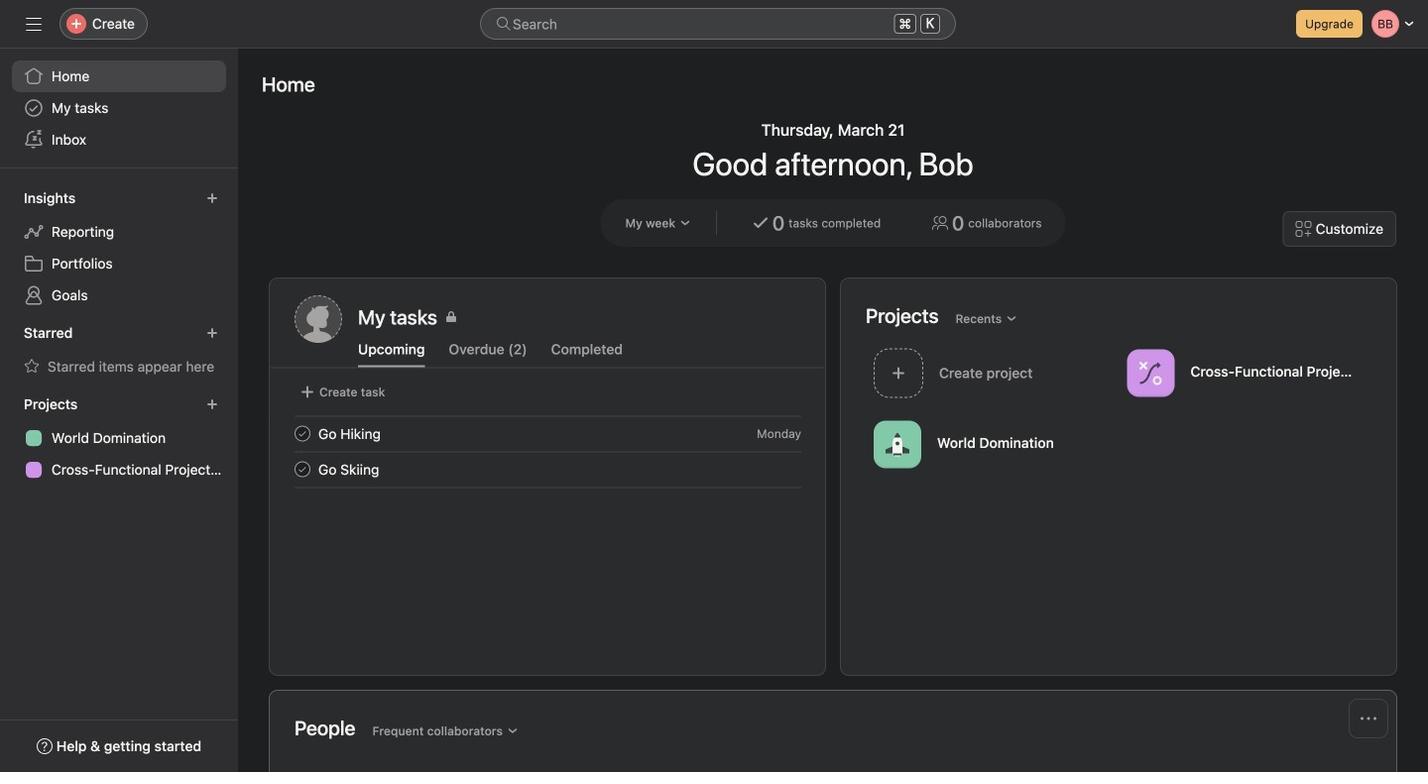 Task type: vqa. For each thing, say whether or not it's contained in the screenshot.
strikethrough 'icon' at the bottom of page
no



Task type: locate. For each thing, give the bounding box(es) containing it.
None field
[[480, 8, 956, 40]]

2 mark complete image from the top
[[291, 458, 314, 482]]

Mark complete checkbox
[[291, 458, 314, 482]]

mark complete image down mark complete checkbox
[[291, 458, 314, 482]]

mark complete image
[[291, 422, 314, 446], [291, 458, 314, 482]]

rocket image
[[886, 433, 910, 457]]

mark complete image up mark complete option
[[291, 422, 314, 446]]

1 mark complete image from the top
[[291, 422, 314, 446]]

0 vertical spatial mark complete image
[[291, 422, 314, 446]]

line_and_symbols image
[[1139, 362, 1163, 385]]

add items to starred image
[[206, 327, 218, 339]]

hide sidebar image
[[26, 16, 42, 32]]

Search tasks, projects, and more text field
[[480, 8, 956, 40]]

list item
[[271, 416, 825, 452], [271, 452, 825, 488]]

starred element
[[0, 315, 238, 387]]

global element
[[0, 49, 238, 168]]

1 vertical spatial mark complete image
[[291, 458, 314, 482]]

mark complete image for mark complete option
[[291, 458, 314, 482]]



Task type: describe. For each thing, give the bounding box(es) containing it.
insights element
[[0, 181, 238, 315]]

mark complete image for mark complete checkbox
[[291, 422, 314, 446]]

new insights image
[[206, 192, 218, 204]]

new project or portfolio image
[[206, 399, 218, 411]]

projects element
[[0, 387, 238, 490]]

Mark complete checkbox
[[291, 422, 314, 446]]

2 list item from the top
[[271, 452, 825, 488]]

1 list item from the top
[[271, 416, 825, 452]]

add profile photo image
[[295, 296, 342, 343]]



